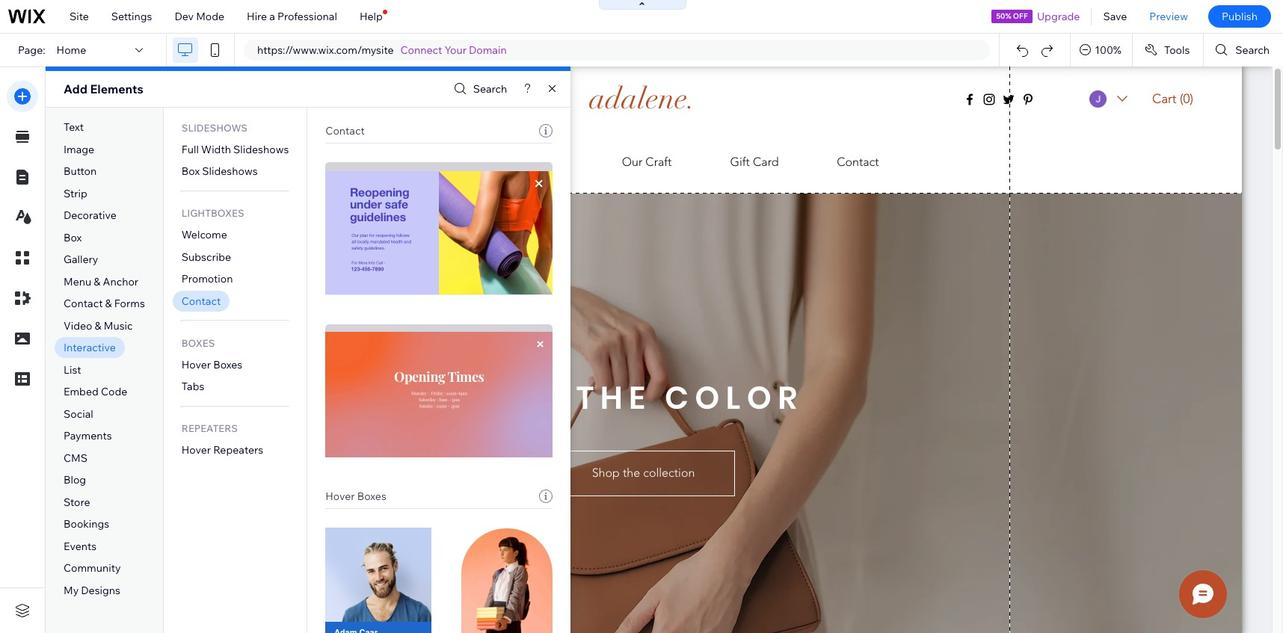 Task type: vqa. For each thing, say whether or not it's contained in the screenshot.
Dev
yes



Task type: describe. For each thing, give the bounding box(es) containing it.
embed
[[64, 385, 99, 399]]

mode
[[196, 10, 224, 23]]

100%
[[1095, 43, 1122, 57]]

1 vertical spatial search
[[473, 82, 507, 96]]

2 vertical spatial boxes
[[357, 490, 386, 503]]

professional
[[277, 10, 337, 23]]

home
[[57, 43, 86, 57]]

0 vertical spatial search button
[[1204, 34, 1283, 67]]

& for video
[[95, 319, 101, 333]]

publish button
[[1208, 5, 1271, 28]]

welcome
[[182, 228, 227, 242]]

https://www.wix.com/mysite
[[257, 43, 394, 57]]

tools button
[[1133, 34, 1204, 67]]

1 horizontal spatial contact
[[182, 294, 221, 308]]

a
[[269, 10, 275, 23]]

payments
[[64, 430, 112, 443]]

social
[[64, 407, 93, 421]]

1 vertical spatial boxes
[[213, 358, 242, 372]]

bookings
[[64, 518, 109, 531]]

hire a professional
[[247, 10, 337, 23]]

& for menu
[[94, 275, 101, 289]]

your
[[445, 43, 467, 57]]

0 vertical spatial hover boxes
[[182, 358, 242, 372]]

strip
[[64, 187, 87, 200]]

help
[[360, 10, 383, 23]]

my designs
[[64, 584, 120, 598]]

box slideshows
[[182, 165, 258, 178]]

cms
[[64, 452, 87, 465]]

box for box
[[64, 231, 82, 244]]

anchor
[[103, 275, 138, 289]]

connect
[[401, 43, 442, 57]]

2 vertical spatial slideshows
[[202, 165, 258, 178]]

events
[[64, 540, 97, 553]]

settings
[[111, 10, 152, 23]]

interactive
[[64, 341, 116, 355]]

save
[[1103, 10, 1127, 23]]

0 horizontal spatial contact
[[64, 297, 103, 311]]

50%
[[996, 11, 1012, 21]]

0 vertical spatial search
[[1236, 43, 1270, 57]]

50% off
[[996, 11, 1028, 21]]

full width slideshows
[[182, 143, 289, 156]]

0 vertical spatial hover
[[182, 358, 211, 372]]

list
[[64, 363, 81, 377]]

blog
[[64, 474, 86, 487]]

domain
[[469, 43, 507, 57]]

contact & forms
[[64, 297, 145, 311]]

box for box slideshows
[[182, 165, 200, 178]]

add elements
[[64, 82, 143, 96]]

2 horizontal spatial contact
[[326, 124, 365, 138]]

upgrade
[[1037, 10, 1080, 23]]

https://www.wix.com/mysite connect your domain
[[257, 43, 507, 57]]

decorative
[[64, 209, 117, 222]]



Task type: locate. For each thing, give the bounding box(es) containing it.
site
[[70, 10, 89, 23]]

& right the video
[[95, 319, 101, 333]]

contact
[[326, 124, 365, 138], [182, 294, 221, 308], [64, 297, 103, 311]]

search
[[1236, 43, 1270, 57], [473, 82, 507, 96]]

subscribe
[[182, 250, 231, 264]]

box down full
[[182, 165, 200, 178]]

1 vertical spatial box
[[64, 231, 82, 244]]

search down domain
[[473, 82, 507, 96]]

1 horizontal spatial search button
[[1204, 34, 1283, 67]]

preview button
[[1138, 0, 1200, 33]]

video
[[64, 319, 92, 333]]

dev
[[175, 10, 194, 23]]

1 horizontal spatial box
[[182, 165, 200, 178]]

hover
[[182, 358, 211, 372], [182, 444, 211, 457], [326, 490, 355, 503]]

&
[[94, 275, 101, 289], [105, 297, 112, 311], [95, 319, 101, 333]]

forms
[[114, 297, 145, 311]]

dev mode
[[175, 10, 224, 23]]

100% button
[[1071, 34, 1132, 67]]

elements
[[90, 82, 143, 96]]

text
[[64, 121, 84, 134]]

hire
[[247, 10, 267, 23]]

slideshows right width
[[233, 143, 289, 156]]

& left forms
[[105, 297, 112, 311]]

2 vertical spatial &
[[95, 319, 101, 333]]

music
[[104, 319, 133, 333]]

search button down domain
[[450, 78, 507, 100]]

promotion
[[182, 272, 233, 286]]

0 vertical spatial &
[[94, 275, 101, 289]]

slideshows up width
[[182, 122, 247, 134]]

full
[[182, 143, 199, 156]]

search down publish
[[1236, 43, 1270, 57]]

1 vertical spatial slideshows
[[233, 143, 289, 156]]

off
[[1013, 11, 1028, 21]]

my
[[64, 584, 79, 598]]

hover boxes
[[182, 358, 242, 372], [326, 490, 386, 503]]

image
[[64, 143, 94, 156]]

preview
[[1150, 10, 1188, 23]]

0 horizontal spatial box
[[64, 231, 82, 244]]

& right 'menu'
[[94, 275, 101, 289]]

0 horizontal spatial search button
[[450, 78, 507, 100]]

menu & anchor
[[64, 275, 138, 289]]

1 vertical spatial &
[[105, 297, 112, 311]]

menu
[[64, 275, 91, 289]]

tools
[[1164, 43, 1190, 57]]

save button
[[1092, 0, 1138, 33]]

box up gallery
[[64, 231, 82, 244]]

0 vertical spatial box
[[182, 165, 200, 178]]

video & music
[[64, 319, 133, 333]]

2 vertical spatial hover
[[326, 490, 355, 503]]

add
[[64, 82, 87, 96]]

store
[[64, 496, 90, 509]]

search button down publish button
[[1204, 34, 1283, 67]]

1 vertical spatial hover
[[182, 444, 211, 457]]

gallery
[[64, 253, 98, 266]]

1 horizontal spatial search
[[1236, 43, 1270, 57]]

1 vertical spatial search button
[[450, 78, 507, 100]]

tabs
[[182, 380, 204, 394]]

publish
[[1222, 10, 1258, 23]]

boxes
[[182, 337, 215, 349], [213, 358, 242, 372], [357, 490, 386, 503]]

lightboxes
[[182, 207, 244, 219]]

0 horizontal spatial hover boxes
[[182, 358, 242, 372]]

slideshows
[[182, 122, 247, 134], [233, 143, 289, 156], [202, 165, 258, 178]]

1 horizontal spatial hover boxes
[[326, 490, 386, 503]]

search button
[[1204, 34, 1283, 67], [450, 78, 507, 100]]

1 vertical spatial repeaters
[[213, 444, 263, 457]]

& for contact
[[105, 297, 112, 311]]

designs
[[81, 584, 120, 598]]

0 vertical spatial slideshows
[[182, 122, 247, 134]]

0 vertical spatial boxes
[[182, 337, 215, 349]]

1 vertical spatial hover boxes
[[326, 490, 386, 503]]

repeaters
[[182, 423, 238, 435], [213, 444, 263, 457]]

0 vertical spatial repeaters
[[182, 423, 238, 435]]

button
[[64, 165, 97, 178]]

width
[[201, 143, 231, 156]]

embed code
[[64, 385, 127, 399]]

box
[[182, 165, 200, 178], [64, 231, 82, 244]]

slideshows down the full width slideshows
[[202, 165, 258, 178]]

hover repeaters
[[182, 444, 263, 457]]

code
[[101, 385, 127, 399]]

0 horizontal spatial search
[[473, 82, 507, 96]]

community
[[64, 562, 121, 575]]



